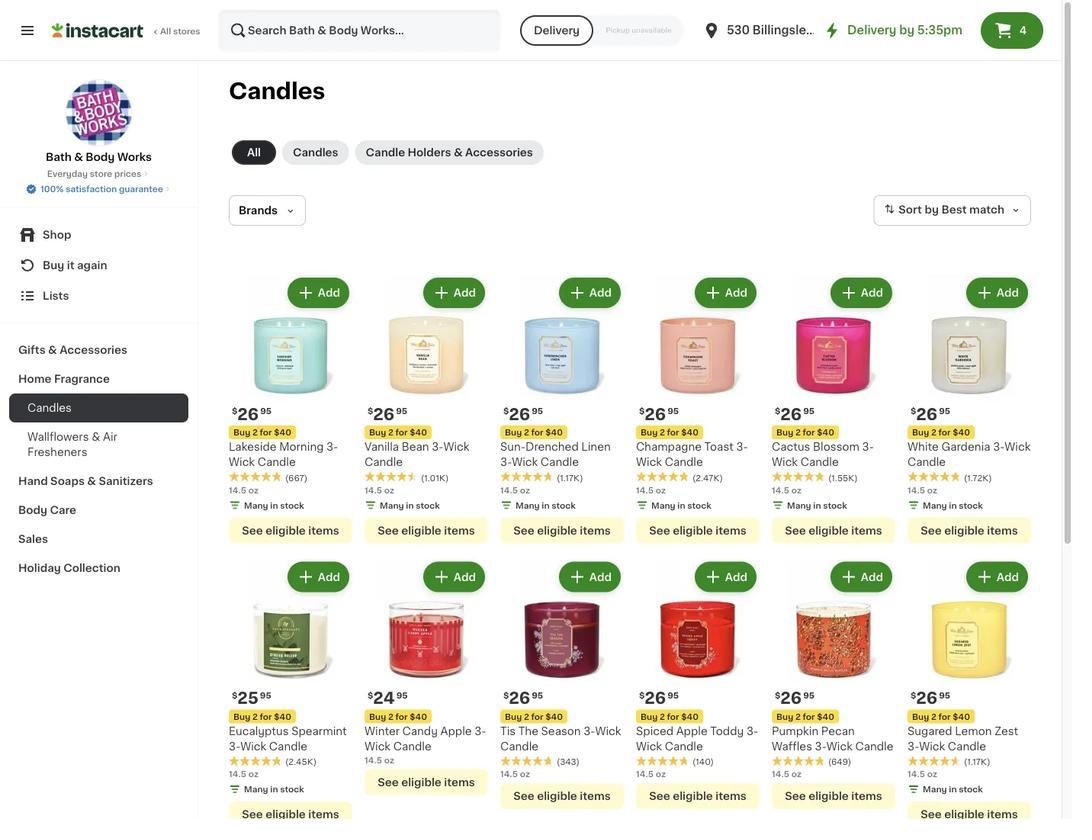 Task type: locate. For each thing, give the bounding box(es) containing it.
for up the "drenched"
[[531, 428, 544, 437]]

$40 up blossom on the bottom of the page
[[817, 428, 835, 437]]

lists link
[[9, 281, 188, 311]]

many in stock down (2.47k)
[[652, 501, 712, 510]]

0 horizontal spatial (1.17k)
[[557, 474, 583, 482]]

14.5 oz for lakeside morning 3- wick candle
[[229, 486, 259, 494]]

$
[[232, 407, 238, 415], [368, 407, 373, 415], [504, 407, 509, 415], [639, 407, 645, 415], [775, 407, 781, 415], [911, 407, 917, 415], [232, 691, 238, 700], [368, 691, 373, 700], [504, 691, 509, 700], [639, 691, 645, 700], [775, 691, 781, 700], [911, 691, 917, 700]]

1 vertical spatial (1.17k)
[[964, 758, 991, 766]]

candle inside pumpkin pecan waffles 3-wick candle
[[856, 741, 894, 752]]

candles up all link
[[229, 80, 325, 102]]

care
[[50, 505, 76, 516]]

26 up cactus
[[781, 406, 802, 422]]

for up bean
[[396, 428, 408, 437]]

for up spiced
[[667, 713, 679, 721]]

candle inside the winter candy apple 3- wick candle 14.5 oz
[[393, 741, 432, 752]]

$ inside $ 24 95
[[368, 691, 373, 700]]

items for pumpkin pecan waffles 3-wick candle
[[852, 791, 882, 802]]

see for vanilla bean 3-wick candle
[[378, 525, 399, 536]]

for up pumpkin
[[803, 713, 815, 721]]

$ 26 95 for spiced
[[639, 690, 679, 706]]

14.5 oz down tis
[[500, 770, 530, 779]]

0 vertical spatial by
[[900, 25, 915, 36]]

14.5 oz for sugared lemon zest 3-wick candle
[[908, 770, 938, 779]]

morning
[[279, 442, 324, 452]]

1 vertical spatial candles link
[[9, 394, 188, 423]]

buy up spiced
[[641, 713, 658, 721]]

billingsley
[[753, 25, 814, 36]]

(649)
[[829, 758, 852, 766]]

$ up cactus
[[775, 407, 781, 415]]

buy 2 for $40
[[233, 428, 291, 437], [369, 428, 427, 437], [505, 428, 563, 437], [641, 428, 699, 437], [777, 428, 835, 437], [912, 428, 970, 437], [233, 713, 291, 721], [369, 713, 427, 721], [505, 713, 563, 721], [641, 713, 699, 721], [777, 713, 835, 721], [912, 713, 970, 721]]

oz for tis the season 3-wick candle
[[520, 770, 530, 779]]

many for vanilla bean 3-wick candle
[[380, 501, 404, 510]]

lakeside
[[229, 442, 277, 452]]

oz for champagne toast 3- wick candle
[[656, 486, 666, 494]]

hand soaps & sanitizers
[[18, 476, 153, 487]]

candle inside vanilla bean 3-wick candle
[[365, 457, 403, 468]]

in down champagne toast 3- wick candle
[[678, 501, 686, 510]]

1 horizontal spatial by
[[925, 205, 939, 215]]

many in stock for cactus
[[787, 501, 848, 510]]

home fragrance link
[[9, 365, 188, 394]]

★★★★★
[[229, 472, 282, 482], [229, 472, 282, 482], [365, 472, 418, 482], [365, 472, 418, 482], [500, 472, 554, 482], [500, 472, 554, 482], [636, 472, 690, 482], [636, 472, 690, 482], [772, 472, 825, 482], [772, 472, 825, 482], [908, 472, 961, 482], [908, 472, 961, 482], [229, 756, 282, 767], [229, 756, 282, 767], [500, 756, 554, 767], [500, 756, 554, 767], [636, 756, 690, 767], [636, 756, 690, 767], [772, 756, 825, 767], [772, 756, 825, 767], [908, 756, 961, 767], [908, 756, 961, 767]]

everyday store prices
[[47, 170, 141, 178]]

26 up the sun- at bottom
[[509, 406, 530, 422]]

& inside wallflowers & air fresheners
[[92, 432, 100, 443]]

1 horizontal spatial delivery
[[848, 25, 897, 36]]

26 for white
[[917, 406, 938, 422]]

many in stock for champagne
[[652, 501, 712, 510]]

best
[[942, 205, 967, 215]]

many down champagne toast 3- wick candle
[[652, 501, 676, 510]]

wick right gardenia
[[1005, 442, 1031, 452]]

3- right bean
[[432, 442, 444, 452]]

$40 up "pecan"
[[817, 713, 835, 721]]

everyday
[[47, 170, 88, 178]]

in down the sun-drenched linen 3-wick candle
[[542, 501, 550, 510]]

3- inside tis the season 3-wick candle
[[584, 726, 595, 737]]

wick inside vanilla bean 3-wick candle
[[444, 442, 470, 452]]

the
[[519, 726, 539, 737]]

$ 24 95
[[368, 690, 408, 706]]

& right the bath
[[74, 152, 83, 163]]

95 up the "drenched"
[[532, 407, 543, 415]]

oz down eucalyptus on the left of the page
[[249, 770, 259, 779]]

buy for winter candy apple 3- wick candle
[[369, 713, 386, 721]]

3- inside lakeside morning 3- wick candle
[[326, 442, 338, 452]]

14.5 oz for champagne toast 3- wick candle
[[636, 486, 666, 494]]

add
[[318, 288, 340, 298], [454, 288, 476, 298], [590, 288, 612, 298], [725, 288, 748, 298], [861, 288, 883, 298], [997, 288, 1019, 298], [318, 572, 340, 583], [454, 572, 476, 583], [590, 572, 612, 583], [725, 572, 748, 583], [861, 572, 883, 583], [997, 572, 1019, 583]]

see
[[242, 525, 263, 536], [378, 525, 399, 536], [514, 525, 535, 536], [649, 525, 670, 536], [785, 525, 806, 536], [921, 525, 942, 536], [378, 777, 399, 788], [514, 791, 535, 802], [649, 791, 670, 802], [785, 791, 806, 802]]

many for sun-drenched linen 3-wick candle
[[516, 501, 540, 510]]

95 up gardenia
[[939, 407, 951, 415]]

for for champagne toast 3- wick candle
[[667, 428, 679, 437]]

$ for sugared lemon zest 3-wick candle
[[911, 691, 917, 700]]

buy 2 for $40 up cactus
[[777, 428, 835, 437]]

$ 26 95 for tis
[[504, 690, 543, 706]]

wick down champagne
[[636, 457, 662, 468]]

bath
[[46, 152, 72, 163]]

delivery inside button
[[534, 25, 580, 36]]

add button for white gardenia 3-wick candle
[[968, 279, 1027, 307]]

buy 2 for $40 up sugared
[[912, 713, 970, 721]]

stock
[[280, 501, 304, 510], [416, 501, 440, 510], [552, 501, 576, 510], [688, 501, 712, 510], [823, 501, 848, 510], [959, 501, 983, 510], [280, 785, 304, 794], [959, 785, 983, 794]]

add button for tis the season 3-wick candle
[[561, 563, 620, 591]]

14.5 oz down white
[[908, 486, 938, 494]]

add for tis the season 3-wick candle
[[590, 572, 612, 583]]

1 apple from the left
[[441, 726, 472, 737]]

3- inside spiced apple toddy 3- wick candle
[[747, 726, 759, 737]]

many for sugared lemon zest 3-wick candle
[[923, 785, 947, 794]]

all stores link
[[52, 9, 201, 52]]

oz down vanilla
[[384, 486, 394, 494]]

stock for drenched
[[552, 501, 576, 510]]

by
[[900, 25, 915, 36], [925, 205, 939, 215]]

by inside "delivery by 5:35pm" link
[[900, 25, 915, 36]]

$ for champagne toast 3- wick candle
[[639, 407, 645, 415]]

14.5 down sugared
[[908, 770, 926, 779]]

26 up lakeside
[[238, 406, 259, 422]]

in down eucalyptus spearmint 3-wick candle at bottom
[[270, 785, 278, 794]]

buy 2 for $40 for vanilla bean 3-wick candle
[[369, 428, 427, 437]]

buy for sun-drenched linen 3-wick candle
[[505, 428, 522, 437]]

oz down spiced
[[656, 770, 666, 779]]

items
[[308, 525, 339, 536], [444, 525, 475, 536], [580, 525, 611, 536], [716, 525, 747, 536], [852, 525, 882, 536], [987, 525, 1018, 536], [444, 777, 475, 788], [580, 791, 611, 802], [716, 791, 747, 802], [852, 791, 882, 802]]

wallflowers
[[27, 432, 89, 443]]

for up champagne
[[667, 428, 679, 437]]

None search field
[[218, 9, 500, 52]]

for for tis the season 3-wick candle
[[531, 713, 544, 721]]

eligible for lakeside morning 3- wick candle
[[266, 525, 306, 536]]

eligible
[[266, 525, 306, 536], [401, 525, 442, 536], [537, 525, 577, 536], [673, 525, 713, 536], [809, 525, 849, 536], [945, 525, 985, 536], [401, 777, 442, 788], [537, 791, 577, 802], [673, 791, 713, 802], [809, 791, 849, 802]]

2 for sugared lemon zest 3-wick candle
[[932, 713, 937, 721]]

2 up lakeside
[[253, 428, 258, 437]]

buy
[[43, 260, 64, 271], [233, 428, 250, 437], [369, 428, 386, 437], [505, 428, 522, 437], [641, 428, 658, 437], [777, 428, 794, 437], [912, 428, 929, 437], [233, 713, 250, 721], [369, 713, 386, 721], [505, 713, 522, 721], [641, 713, 658, 721], [777, 713, 794, 721], [912, 713, 929, 721]]

many in stock for vanilla
[[380, 501, 440, 510]]

candles link
[[282, 140, 349, 165], [9, 394, 188, 423]]

2 up vanilla
[[388, 428, 394, 437]]

all
[[160, 27, 171, 35], [247, 147, 261, 158]]

buy for champagne toast 3- wick candle
[[641, 428, 658, 437]]

accessories
[[465, 147, 533, 158], [60, 345, 127, 356]]

wick inside pumpkin pecan waffles 3-wick candle
[[827, 741, 853, 752]]

many
[[244, 501, 268, 510], [380, 501, 404, 510], [516, 501, 540, 510], [652, 501, 676, 510], [787, 501, 812, 510], [923, 501, 947, 510], [244, 785, 268, 794], [923, 785, 947, 794]]

stock for toast
[[688, 501, 712, 510]]

14.5 oz down cactus
[[772, 486, 802, 494]]

tis the season 3-wick candle
[[500, 726, 621, 752]]

many down "sugared lemon zest 3-wick candle"
[[923, 785, 947, 794]]

1 horizontal spatial apple
[[676, 726, 708, 737]]

candle inside tis the season 3-wick candle
[[500, 741, 539, 752]]

3- down the sun- at bottom
[[500, 457, 512, 468]]

buy up champagne
[[641, 428, 658, 437]]

$40 up lakeside morning 3- wick candle
[[274, 428, 291, 437]]

1 vertical spatial accessories
[[60, 345, 127, 356]]

2 up sugared
[[932, 713, 937, 721]]

add for vanilla bean 3-wick candle
[[454, 288, 476, 298]]

$ 26 95 up sugared
[[911, 690, 951, 706]]

$ 26 95 for pumpkin
[[775, 690, 815, 706]]

26 for cactus
[[781, 406, 802, 422]]

1 vertical spatial all
[[247, 147, 261, 158]]

(1.72k)
[[964, 474, 992, 482]]

product group
[[229, 275, 352, 544], [365, 275, 488, 544], [500, 275, 624, 544], [636, 275, 760, 544], [772, 275, 896, 544], [908, 275, 1031, 544], [229, 559, 352, 819], [365, 559, 488, 795], [500, 559, 624, 809], [636, 559, 760, 809], [772, 559, 896, 809], [908, 559, 1031, 819]]

14.5 oz down sugared
[[908, 770, 938, 779]]

many down vanilla bean 3-wick candle
[[380, 501, 404, 510]]

works
[[117, 152, 152, 163]]

95 inside $ 24 95
[[396, 691, 408, 700]]

95 up champagne
[[668, 407, 679, 415]]

wick down the sun- at bottom
[[512, 457, 538, 468]]

oz for cactus blossom 3- wick candle
[[792, 486, 802, 494]]

stock down (2.45k)
[[280, 785, 304, 794]]

spiced apple toddy 3- wick candle
[[636, 726, 759, 752]]

see eligible items inside product group
[[378, 777, 475, 788]]

pecan
[[822, 726, 855, 737]]

2 apple from the left
[[676, 726, 708, 737]]

body up store
[[86, 152, 115, 163]]

white
[[908, 442, 939, 452]]

for
[[260, 428, 272, 437], [396, 428, 408, 437], [531, 428, 544, 437], [667, 428, 679, 437], [803, 428, 815, 437], [939, 428, 951, 437], [260, 713, 272, 721], [396, 713, 408, 721], [531, 713, 544, 721], [667, 713, 679, 721], [803, 713, 815, 721], [939, 713, 951, 721]]

95
[[260, 407, 272, 415], [396, 407, 407, 415], [532, 407, 543, 415], [668, 407, 679, 415], [804, 407, 815, 415], [939, 407, 951, 415], [260, 691, 271, 700], [396, 691, 408, 700], [532, 691, 543, 700], [668, 691, 679, 700], [804, 691, 815, 700], [939, 691, 951, 700]]

2 up the sun- at bottom
[[524, 428, 529, 437]]

95 up spiced
[[668, 691, 679, 700]]

wick down eucalyptus on the left of the page
[[240, 741, 266, 752]]

0 vertical spatial candles link
[[282, 140, 349, 165]]

in for champagne
[[678, 501, 686, 510]]

delivery for delivery by 5:35pm
[[848, 25, 897, 36]]

oz inside the winter candy apple 3- wick candle 14.5 oz
[[384, 756, 394, 764]]

many in stock inside product group
[[244, 785, 304, 794]]

3- inside white gardenia 3-wick candle
[[993, 442, 1005, 452]]

0 vertical spatial (1.17k)
[[557, 474, 583, 482]]

all inside all link
[[247, 147, 261, 158]]

1 vertical spatial candles
[[293, 147, 338, 158]]

3-
[[326, 442, 338, 452], [432, 442, 444, 452], [737, 442, 748, 452], [863, 442, 874, 452], [993, 442, 1005, 452], [500, 457, 512, 468], [475, 726, 486, 737], [584, 726, 595, 737], [747, 726, 759, 737], [229, 741, 240, 752], [815, 741, 827, 752], [908, 741, 920, 752]]

buy up lakeside
[[233, 428, 250, 437]]

14.5 down the sun- at bottom
[[500, 486, 518, 494]]

by left 5:35pm
[[900, 25, 915, 36]]

2 up spiced
[[660, 713, 665, 721]]

26 for lakeside
[[238, 406, 259, 422]]

14.5 down cactus
[[772, 486, 790, 494]]

apple
[[441, 726, 472, 737], [676, 726, 708, 737]]

14.5 oz for sun-drenched linen 3-wick candle
[[500, 486, 530, 494]]

$40 up champagne toast 3- wick candle
[[681, 428, 699, 437]]

pumpkin
[[772, 726, 819, 737]]

in inside product group
[[270, 785, 278, 794]]

buy up sugared
[[912, 713, 929, 721]]

items for spiced apple toddy 3- wick candle
[[716, 791, 747, 802]]

many for lakeside morning 3- wick candle
[[244, 501, 268, 510]]

1 horizontal spatial body
[[86, 152, 115, 163]]

stock down (2.47k)
[[688, 501, 712, 510]]

2 up winter
[[388, 713, 394, 721]]

candle inside white gardenia 3-wick candle
[[908, 457, 946, 468]]

14.5 down champagne
[[636, 486, 654, 494]]

14.5 down lakeside
[[229, 486, 247, 494]]

0 vertical spatial body
[[86, 152, 115, 163]]

95 up sugared
[[939, 691, 951, 700]]

oz down champagne
[[656, 486, 666, 494]]

oz for white gardenia 3-wick candle
[[928, 486, 938, 494]]

shop link
[[9, 220, 188, 250]]

1 horizontal spatial accessories
[[465, 147, 533, 158]]

$ 26 95 up spiced
[[639, 690, 679, 706]]

stock inside product group
[[280, 785, 304, 794]]

see eligible items for vanilla bean 3-wick candle
[[378, 525, 475, 536]]

0 horizontal spatial delivery
[[534, 25, 580, 36]]

$ up lakeside
[[232, 407, 238, 415]]

oz down winter
[[384, 756, 394, 764]]

0 horizontal spatial candles link
[[9, 394, 188, 423]]

&
[[454, 147, 463, 158], [74, 152, 83, 163], [48, 345, 57, 356], [92, 432, 100, 443], [87, 476, 96, 487]]

delivery button
[[520, 15, 594, 46]]

see eligible items down (649)
[[785, 791, 882, 802]]

$ 26 95 for vanilla
[[368, 406, 407, 422]]

add button for lakeside morning 3- wick candle
[[289, 279, 348, 307]]

spiced
[[636, 726, 674, 737]]

add for sugared lemon zest 3-wick candle
[[997, 572, 1019, 583]]

4
[[1020, 25, 1027, 36]]

add button for cactus blossom 3- wick candle
[[832, 279, 891, 307]]

see eligible items button for cactus blossom 3- wick candle
[[772, 518, 896, 544]]

14.5 down winter
[[365, 756, 382, 764]]

many in stock down (1.72k)
[[923, 501, 983, 510]]

many in stock down (667)
[[244, 501, 304, 510]]

items inside product group
[[444, 777, 475, 788]]

for for winter candy apple 3- wick candle
[[396, 713, 408, 721]]

see eligible items button down (667)
[[229, 518, 352, 544]]

for for lakeside morning 3- wick candle
[[260, 428, 272, 437]]

1 horizontal spatial all
[[247, 147, 261, 158]]

in for sugared
[[949, 785, 957, 794]]

all inside all stores link
[[160, 27, 171, 35]]

see eligible items for champagne toast 3- wick candle
[[649, 525, 747, 536]]

candles up wallflowers
[[27, 403, 72, 414]]

candle inside the sun-drenched linen 3-wick candle
[[541, 457, 579, 468]]

$ up the sun- at bottom
[[504, 407, 509, 415]]

add for spiced apple toddy 3- wick candle
[[725, 572, 748, 583]]

0 horizontal spatial apple
[[441, 726, 472, 737]]

candle inside lakeside morning 3- wick candle
[[258, 457, 296, 468]]

14.5
[[229, 486, 247, 494], [365, 486, 382, 494], [500, 486, 518, 494], [636, 486, 654, 494], [772, 486, 790, 494], [908, 486, 926, 494], [365, 756, 382, 764], [229, 770, 247, 779], [500, 770, 518, 779], [636, 770, 654, 779], [772, 770, 790, 779], [908, 770, 926, 779]]

add button
[[289, 279, 348, 307], [425, 279, 484, 307], [561, 279, 620, 307], [696, 279, 755, 307], [832, 279, 891, 307], [968, 279, 1027, 307], [289, 563, 348, 591], [425, 563, 484, 591], [561, 563, 620, 591], [696, 563, 755, 591], [832, 563, 891, 591], [968, 563, 1027, 591]]

$ up champagne
[[639, 407, 645, 415]]

brands
[[239, 205, 278, 216]]

$ for spiced apple toddy 3- wick candle
[[639, 691, 645, 700]]

oz down lakeside
[[249, 486, 259, 494]]

14.5 oz for tis the season 3-wick candle
[[500, 770, 530, 779]]

14.5 for white gardenia 3-wick candle
[[908, 486, 926, 494]]

0 vertical spatial all
[[160, 27, 171, 35]]

1 vertical spatial by
[[925, 205, 939, 215]]

in for vanilla
[[406, 501, 414, 510]]

14.5 for lakeside morning 3- wick candle
[[229, 486, 247, 494]]

26 up champagne
[[645, 406, 666, 422]]

holders
[[408, 147, 451, 158]]

eligible down (343)
[[537, 791, 577, 802]]

& for bath & body works
[[74, 152, 83, 163]]

wick inside spiced apple toddy 3- wick candle
[[636, 741, 662, 752]]

for for vanilla bean 3-wick candle
[[396, 428, 408, 437]]

in for white
[[949, 501, 957, 510]]

pumpkin pecan waffles 3-wick candle
[[772, 726, 894, 752]]

$ for cactus blossom 3- wick candle
[[775, 407, 781, 415]]

95 for eucalyptus spearmint 3-wick candle
[[260, 691, 271, 700]]

see eligible items down the winter candy apple 3- wick candle 14.5 oz
[[378, 777, 475, 788]]

oz
[[249, 486, 259, 494], [384, 486, 394, 494], [520, 486, 530, 494], [656, 486, 666, 494], [792, 486, 802, 494], [928, 486, 938, 494], [384, 756, 394, 764], [249, 770, 259, 779], [520, 770, 530, 779], [656, 770, 666, 779], [792, 770, 802, 779], [928, 770, 938, 779]]

2 for cactus blossom 3- wick candle
[[796, 428, 801, 437]]

in for sun-
[[542, 501, 550, 510]]

delivery
[[848, 25, 897, 36], [534, 25, 580, 36]]

1 horizontal spatial (1.17k)
[[964, 758, 991, 766]]

body care link
[[9, 496, 188, 525]]

candles
[[229, 80, 325, 102], [293, 147, 338, 158], [27, 403, 72, 414]]

$ inside $ 25 95
[[232, 691, 238, 700]]

eligible inside product group
[[401, 777, 442, 788]]

(1.17k)
[[557, 474, 583, 482], [964, 758, 991, 766]]

gardenia
[[942, 442, 991, 452]]

95 up pumpkin
[[804, 691, 815, 700]]

$40 for lakeside
[[274, 428, 291, 437]]

26 up sugared
[[917, 690, 938, 706]]

Best match Sort by field
[[874, 195, 1031, 226]]

95 right 24
[[396, 691, 408, 700]]

2
[[253, 428, 258, 437], [388, 428, 394, 437], [524, 428, 529, 437], [660, 428, 665, 437], [796, 428, 801, 437], [932, 428, 937, 437], [253, 713, 258, 721], [388, 713, 394, 721], [524, 713, 529, 721], [660, 713, 665, 721], [796, 713, 801, 721], [932, 713, 937, 721]]

0 horizontal spatial all
[[160, 27, 171, 35]]

holiday
[[18, 563, 61, 574]]

14.5 oz down the sun- at bottom
[[500, 486, 530, 494]]

buy for sugared lemon zest 3-wick candle
[[912, 713, 929, 721]]

14.5 oz inside product group
[[229, 770, 259, 779]]

see eligible items for lakeside morning 3- wick candle
[[242, 525, 339, 536]]

$40 up eucalyptus spearmint 3-wick candle at bottom
[[274, 713, 291, 721]]

in down vanilla bean 3-wick candle
[[406, 501, 414, 510]]

everyday store prices link
[[47, 168, 151, 180]]

$40 for vanilla
[[410, 428, 427, 437]]

many inside product group
[[244, 785, 268, 794]]

2 vertical spatial candles
[[27, 403, 72, 414]]

0 horizontal spatial body
[[18, 505, 47, 516]]

& left air
[[92, 432, 100, 443]]

many in stock for sugared
[[923, 785, 983, 794]]

see inside product group
[[378, 777, 399, 788]]

sanitizers
[[99, 476, 153, 487]]

it
[[67, 260, 74, 271]]

buy 2 for $40 up pumpkin
[[777, 713, 835, 721]]

100% satisfaction guarantee button
[[25, 180, 172, 195]]

95 inside $ 25 95
[[260, 691, 271, 700]]

wick inside champagne toast 3- wick candle
[[636, 457, 662, 468]]

26 for sun-
[[509, 406, 530, 422]]

add button for sun-drenched linen 3-wick candle
[[561, 279, 620, 307]]

24
[[373, 690, 395, 706]]

14.5 oz down spiced
[[636, 770, 666, 779]]

95 up bean
[[396, 407, 407, 415]]

$40 up gardenia
[[953, 428, 970, 437]]

stock for lemon
[[959, 785, 983, 794]]

(343)
[[557, 758, 580, 766]]

product group containing 25
[[229, 559, 352, 819]]

eligible down the winter candy apple 3- wick candle 14.5 oz
[[401, 777, 442, 788]]

0 horizontal spatial by
[[900, 25, 915, 36]]

26 up white
[[917, 406, 938, 422]]

eligible for tis the season 3-wick candle
[[537, 791, 577, 802]]

14.5 oz down waffles
[[772, 770, 802, 779]]

3- inside "sugared lemon zest 3-wick candle"
[[908, 741, 920, 752]]

$40 up candy
[[410, 713, 427, 721]]

3- inside eucalyptus spearmint 3-wick candle
[[229, 741, 240, 752]]

(1.17k) down "sugared lemon zest 3-wick candle"
[[964, 758, 991, 766]]

3- right season
[[584, 726, 595, 737]]

add button for eucalyptus spearmint 3-wick candle
[[289, 563, 348, 591]]

$ 26 95 for sun-
[[504, 406, 543, 422]]

satisfaction
[[66, 185, 117, 193]]

many in stock for eucalyptus
[[244, 785, 304, 794]]

by inside best match sort by field
[[925, 205, 939, 215]]

eligible down (1.72k)
[[945, 525, 985, 536]]

hand soaps & sanitizers link
[[9, 467, 188, 496]]

2 for vanilla bean 3-wick candle
[[388, 428, 394, 437]]

buy 2 for $40 up vanilla
[[369, 428, 427, 437]]

wick down sugared
[[919, 741, 946, 752]]

$ up eucalyptus on the left of the page
[[232, 691, 238, 700]]

3- inside champagne toast 3- wick candle
[[737, 442, 748, 452]]

buy 2 for $40 up lakeside
[[233, 428, 291, 437]]



Task type: describe. For each thing, give the bounding box(es) containing it.
winter candy apple 3- wick candle 14.5 oz
[[365, 726, 486, 764]]

see eligible items for spiced apple toddy 3- wick candle
[[649, 791, 747, 802]]

candle inside cactus blossom 3- wick candle
[[801, 457, 839, 468]]

white gardenia 3-wick candle
[[908, 442, 1031, 468]]

$ for pumpkin pecan waffles 3-wick candle
[[775, 691, 781, 700]]

$40 for sugared
[[953, 713, 970, 721]]

apple inside the winter candy apple 3- wick candle 14.5 oz
[[441, 726, 472, 737]]

eligible for cactus blossom 3- wick candle
[[809, 525, 849, 536]]

lemon
[[955, 726, 992, 737]]

vanilla
[[365, 442, 399, 452]]

zest
[[995, 726, 1019, 737]]

95 for sun-drenched linen 3-wick candle
[[532, 407, 543, 415]]

4 button
[[981, 12, 1044, 49]]

many in stock for sun-
[[516, 501, 576, 510]]

buy 2 for $40 for champagne toast 3- wick candle
[[641, 428, 699, 437]]

candle inside champagne toast 3- wick candle
[[665, 457, 703, 468]]

& right holders
[[454, 147, 463, 158]]

buy 2 for $40 for white gardenia 3-wick candle
[[912, 428, 970, 437]]

body care
[[18, 505, 76, 516]]

candle inside eucalyptus spearmint 3-wick candle
[[269, 741, 307, 752]]

eligible for winter candy apple 3- wick candle
[[401, 777, 442, 788]]

14.5 oz for spiced apple toddy 3- wick candle
[[636, 770, 666, 779]]

bean
[[402, 442, 429, 452]]

wallflowers & air fresheners link
[[9, 423, 188, 467]]

items for sun-drenched linen 3-wick candle
[[580, 525, 611, 536]]

530
[[727, 25, 750, 36]]

lists
[[43, 291, 69, 301]]

match
[[970, 205, 1005, 215]]

530 billingsley road
[[727, 25, 847, 36]]

wallflowers & air fresheners
[[27, 432, 117, 458]]

add button for vanilla bean 3-wick candle
[[425, 279, 484, 307]]

wick inside lakeside morning 3- wick candle
[[229, 457, 255, 468]]

0 vertical spatial candles
[[229, 80, 325, 102]]

530 billingsley road button
[[703, 9, 847, 52]]

95 for pumpkin pecan waffles 3-wick candle
[[804, 691, 815, 700]]

see for pumpkin pecan waffles 3-wick candle
[[785, 791, 806, 802]]

wick inside cactus blossom 3- wick candle
[[772, 457, 798, 468]]

many in stock for white
[[923, 501, 983, 510]]

see for white gardenia 3-wick candle
[[921, 525, 942, 536]]

$ 25 95
[[232, 690, 271, 706]]

gifts
[[18, 345, 46, 356]]

best match
[[942, 205, 1005, 215]]

eligible for sun-drenched linen 3-wick candle
[[537, 525, 577, 536]]

gifts & accessories
[[18, 345, 127, 356]]

(1.55k)
[[829, 474, 858, 482]]

hand
[[18, 476, 48, 487]]

prices
[[114, 170, 141, 178]]

5:35pm
[[918, 25, 963, 36]]

3- inside the winter candy apple 3- wick candle 14.5 oz
[[475, 726, 486, 737]]

store
[[90, 170, 112, 178]]

waffles
[[772, 741, 813, 752]]

all link
[[232, 140, 276, 165]]

season
[[541, 726, 581, 737]]

see eligible items button for pumpkin pecan waffles 3-wick candle
[[772, 784, 896, 809]]

$ for sun-drenched linen 3-wick candle
[[504, 407, 509, 415]]

blossom
[[813, 442, 860, 452]]

add for eucalyptus spearmint 3-wick candle
[[318, 572, 340, 583]]

100% satisfaction guarantee
[[41, 185, 163, 193]]

air
[[103, 432, 117, 443]]

$40 for champagne
[[681, 428, 699, 437]]

buy for tis the season 3-wick candle
[[505, 713, 522, 721]]

brands button
[[229, 195, 306, 226]]

stores
[[173, 27, 200, 35]]

drenched
[[526, 442, 579, 452]]

wick inside eucalyptus spearmint 3-wick candle
[[240, 741, 266, 752]]

cactus
[[772, 442, 811, 452]]

(140)
[[693, 758, 714, 766]]

26 for champagne
[[645, 406, 666, 422]]

for for white gardenia 3-wick candle
[[939, 428, 951, 437]]

oz for spiced apple toddy 3- wick candle
[[656, 770, 666, 779]]

by for delivery
[[900, 25, 915, 36]]

stock for blossom
[[823, 501, 848, 510]]

2 for tis the season 3-wick candle
[[524, 713, 529, 721]]

bath & body works
[[46, 152, 152, 163]]

toddy
[[711, 726, 744, 737]]

14.5 inside the winter candy apple 3- wick candle 14.5 oz
[[365, 756, 382, 764]]

26 for tis
[[509, 690, 530, 706]]

$40 for pumpkin
[[817, 713, 835, 721]]

tis
[[500, 726, 516, 737]]

3- inside vanilla bean 3-wick candle
[[432, 442, 444, 452]]

$40 for sun-
[[546, 428, 563, 437]]

sales
[[18, 534, 48, 545]]

2 for eucalyptus spearmint 3-wick candle
[[253, 713, 258, 721]]

95 for champagne toast 3- wick candle
[[668, 407, 679, 415]]

buy 2 for $40 for winter candy apple 3- wick candle
[[369, 713, 427, 721]]

holiday collection link
[[9, 554, 188, 583]]

wick inside "sugared lemon zest 3-wick candle"
[[919, 741, 946, 752]]

95 for lakeside morning 3- wick candle
[[260, 407, 272, 415]]

$ 26 95 for lakeside
[[232, 406, 272, 422]]

all stores
[[160, 27, 200, 35]]

candle inside "sugared lemon zest 3-wick candle"
[[948, 741, 986, 752]]

champagne
[[636, 442, 702, 452]]

14.5 oz for eucalyptus spearmint 3-wick candle
[[229, 770, 259, 779]]

service type group
[[520, 15, 684, 46]]

sort
[[899, 205, 922, 215]]

delivery by 5:35pm link
[[823, 21, 963, 40]]

(2.45k)
[[285, 758, 317, 766]]

see eligible items button for lakeside morning 3- wick candle
[[229, 518, 352, 544]]

14.5 for spiced apple toddy 3- wick candle
[[636, 770, 654, 779]]

& for gifts & accessories
[[48, 345, 57, 356]]

add button for spiced apple toddy 3- wick candle
[[696, 563, 755, 591]]

buy it again link
[[9, 250, 188, 281]]

sun-
[[500, 442, 526, 452]]

$40 for spiced
[[681, 713, 699, 721]]

see for cactus blossom 3- wick candle
[[785, 525, 806, 536]]

sugared
[[908, 726, 953, 737]]

14.5 for pumpkin pecan waffles 3-wick candle
[[772, 770, 790, 779]]

wick inside tis the season 3-wick candle
[[595, 726, 621, 737]]

Search field
[[220, 11, 499, 50]]

candle inside candle holders & accessories link
[[366, 147, 405, 158]]

$40 for tis
[[546, 713, 563, 721]]

holiday collection
[[18, 563, 120, 574]]

25
[[238, 690, 259, 706]]

soaps
[[50, 476, 85, 487]]

14.5 for sun-drenched linen 3-wick candle
[[500, 486, 518, 494]]

3- inside pumpkin pecan waffles 3-wick candle
[[815, 741, 827, 752]]

sugared lemon zest 3-wick candle
[[908, 726, 1019, 752]]

delivery by 5:35pm
[[848, 25, 963, 36]]

shop
[[43, 230, 71, 240]]

see for spiced apple toddy 3- wick candle
[[649, 791, 670, 802]]

$ for eucalyptus spearmint 3-wick candle
[[232, 691, 238, 700]]

buy for eucalyptus spearmint 3-wick candle
[[233, 713, 250, 721]]

for for sun-drenched linen 3-wick candle
[[531, 428, 544, 437]]

2 for winter candy apple 3- wick candle
[[388, 713, 394, 721]]

buy for pumpkin pecan waffles 3-wick candle
[[777, 713, 794, 721]]

vanilla bean 3-wick candle
[[365, 442, 470, 468]]

stock for bean
[[416, 501, 440, 510]]

winter
[[365, 726, 400, 737]]

(667)
[[285, 474, 308, 482]]

sun-drenched linen 3-wick candle
[[500, 442, 611, 468]]

guarantee
[[119, 185, 163, 193]]

lakeside morning 3- wick candle
[[229, 442, 338, 468]]

wick inside the sun-drenched linen 3-wick candle
[[512, 457, 538, 468]]

in for eucalyptus
[[270, 785, 278, 794]]

95 for spiced apple toddy 3- wick candle
[[668, 691, 679, 700]]

0 horizontal spatial accessories
[[60, 345, 127, 356]]

95 for white gardenia 3-wick candle
[[939, 407, 951, 415]]

collection
[[63, 563, 120, 574]]

wick inside white gardenia 3-wick candle
[[1005, 442, 1031, 452]]

toast
[[705, 442, 734, 452]]

stock for spearmint
[[280, 785, 304, 794]]

100%
[[41, 185, 64, 193]]

stock for gardenia
[[959, 501, 983, 510]]

eucalyptus
[[229, 726, 289, 737]]

apple inside spiced apple toddy 3- wick candle
[[676, 726, 708, 737]]

home fragrance
[[18, 374, 110, 385]]

bath & body works logo image
[[65, 79, 132, 146]]

champagne toast 3- wick candle
[[636, 442, 748, 468]]

many for cactus blossom 3- wick candle
[[787, 501, 812, 510]]

spearmint
[[292, 726, 347, 737]]

buy for lakeside morning 3- wick candle
[[233, 428, 250, 437]]

3- inside cactus blossom 3- wick candle
[[863, 442, 874, 452]]

by for sort
[[925, 205, 939, 215]]

candle inside spiced apple toddy 3- wick candle
[[665, 741, 703, 752]]

3- inside the sun-drenched linen 3-wick candle
[[500, 457, 512, 468]]

eligible for white gardenia 3-wick candle
[[945, 525, 985, 536]]

instacart logo image
[[52, 21, 143, 40]]

product group containing 24
[[365, 559, 488, 795]]

eligible for champagne toast 3- wick candle
[[673, 525, 713, 536]]

see eligible items button for spiced apple toddy 3- wick candle
[[636, 784, 760, 809]]

fragrance
[[54, 374, 110, 385]]

buy 2 for $40 for lakeside morning 3- wick candle
[[233, 428, 291, 437]]

many for eucalyptus spearmint 3-wick candle
[[244, 785, 268, 794]]

see eligible items button for winter candy apple 3- wick candle
[[365, 769, 488, 795]]

wick inside the winter candy apple 3- wick candle 14.5 oz
[[365, 741, 391, 752]]

candle holders & accessories
[[366, 147, 533, 158]]

gifts & accessories link
[[9, 336, 188, 365]]

$40 for white
[[953, 428, 970, 437]]

$ for white gardenia 3-wick candle
[[911, 407, 917, 415]]

all for all
[[247, 147, 261, 158]]

1 vertical spatial body
[[18, 505, 47, 516]]

linen
[[582, 442, 611, 452]]

home
[[18, 374, 52, 385]]

buy inside buy it again link
[[43, 260, 64, 271]]

1 horizontal spatial candles link
[[282, 140, 349, 165]]

$ 26 95 for champagne
[[639, 406, 679, 422]]

items for vanilla bean 3-wick candle
[[444, 525, 475, 536]]

add for cactus blossom 3- wick candle
[[861, 288, 883, 298]]

candy
[[402, 726, 438, 737]]

cactus blossom 3- wick candle
[[772, 442, 874, 468]]

0 vertical spatial accessories
[[465, 147, 533, 158]]

buy it again
[[43, 260, 107, 271]]

in for cactus
[[814, 501, 821, 510]]

2 for spiced apple toddy 3- wick candle
[[660, 713, 665, 721]]

14.5 oz for pumpkin pecan waffles 3-wick candle
[[772, 770, 802, 779]]

& right soaps
[[87, 476, 96, 487]]

(1.01k)
[[421, 474, 449, 482]]



Task type: vqa. For each thing, say whether or not it's contained in the screenshot.


